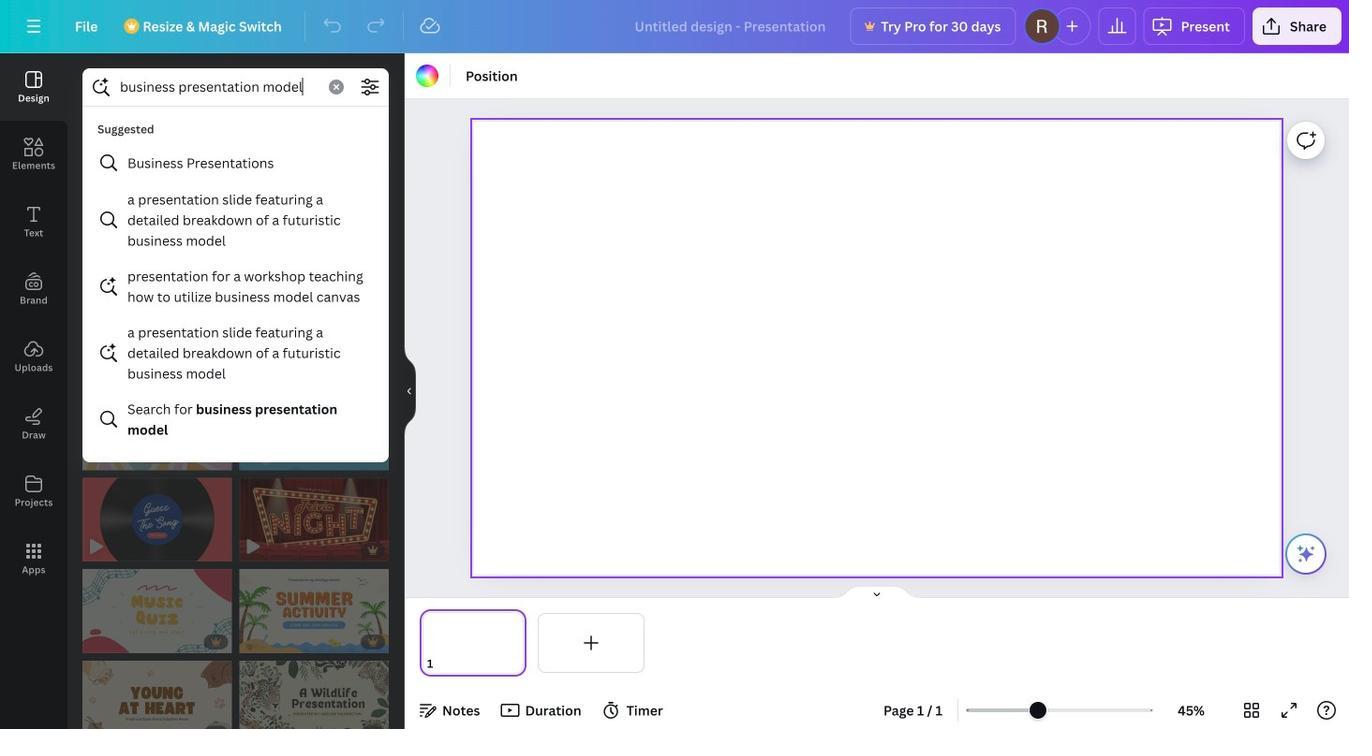 Task type: describe. For each thing, give the bounding box(es) containing it.
Design title text field
[[620, 7, 843, 45]]

quick actions image
[[1295, 543, 1317, 566]]

red and blue simple vintage guess the song music quiz game presentation group
[[82, 478, 232, 562]]

page 1 image
[[420, 614, 526, 674]]

brown beige playful illustration advocacy pet adoption presentation group
[[82, 661, 232, 730]]

Zoom button
[[1161, 696, 1222, 726]]

Page title text field
[[441, 655, 449, 674]]

hide pages image
[[832, 586, 922, 600]]



Task type: vqa. For each thing, say whether or not it's contained in the screenshot.
there.
no



Task type: locate. For each thing, give the bounding box(es) containing it.
hide image
[[404, 347, 416, 437]]

fun and playful music quiz presentation group
[[82, 570, 232, 654]]

side panel tab list
[[0, 53, 67, 593]]

colorful playful summer group project presentation group
[[239, 387, 389, 471]]

Use 5+ words to describe... search field
[[120, 69, 318, 105]]

red and yellow retro bold trivia game presentation group
[[239, 478, 389, 562]]

green neutral illustrative animals wildlife animated presentation group
[[239, 661, 389, 730]]

main menu bar
[[0, 0, 1349, 53]]

blue and yellow fun colorful trivia quiz kids game presentation group
[[239, 295, 389, 379]]

#ffffff image
[[416, 65, 438, 87]]

orange and blue playful summer activity presentation group
[[239, 570, 389, 654]]

orange groovy retro daily agenda presentation group
[[82, 387, 232, 471]]

blue and yellow neon retro pixel art game night game presentation group
[[82, 295, 232, 379]]

list
[[82, 114, 389, 448]]



